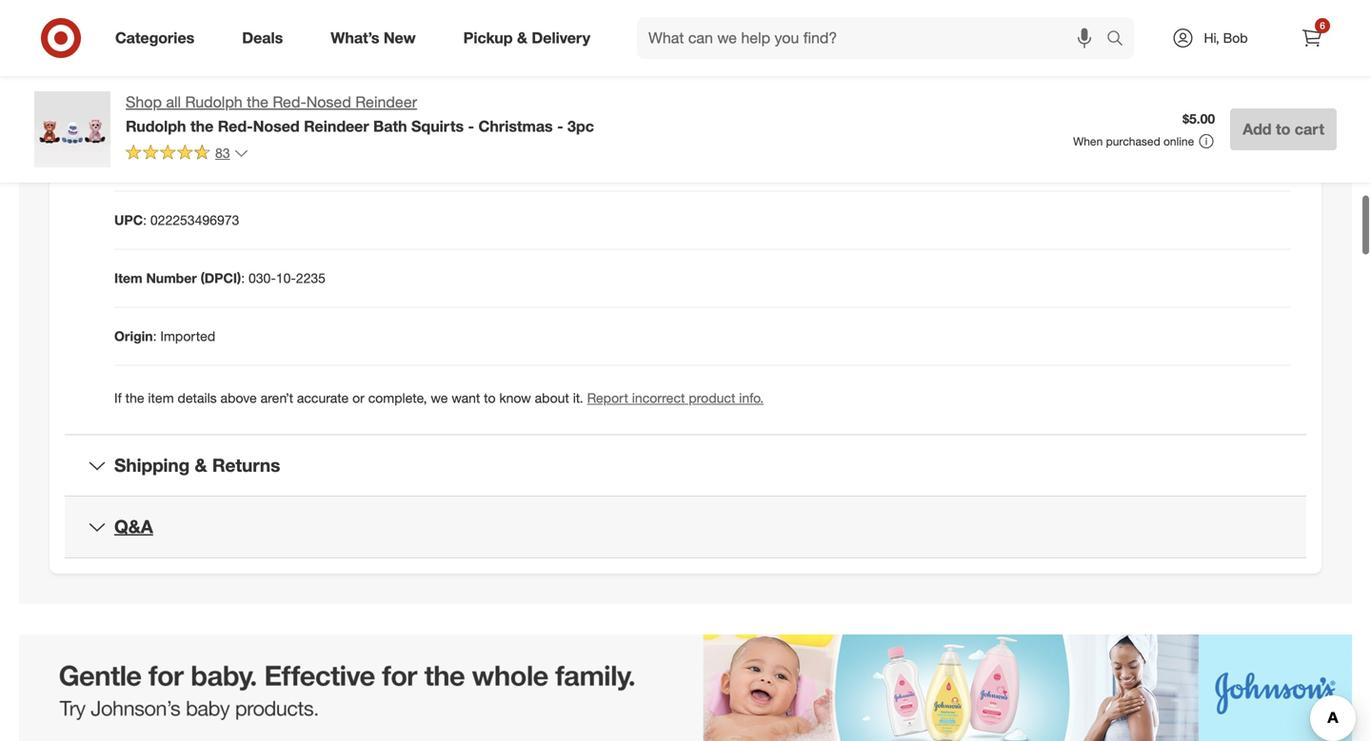 Task type: describe. For each thing, give the bounding box(es) containing it.
returns
[[212, 455, 280, 477]]

shipping
[[114, 455, 190, 477]]

0 horizontal spatial or
[[257, 96, 269, 112]]

aren't
[[261, 390, 293, 407]]

clean
[[307, 96, 341, 112]]

what's new link
[[315, 17, 440, 59]]

0 vertical spatial the
[[247, 93, 268, 111]]

origin
[[114, 328, 153, 345]]

What can we help you find? suggestions appear below search field
[[637, 17, 1111, 59]]

add to cart button
[[1231, 109, 1337, 150]]

83
[[215, 145, 230, 161]]

83 link
[[126, 144, 249, 166]]

pickup & delivery link
[[447, 17, 614, 59]]

cleaning:
[[161, 96, 221, 112]]

tcin : 80326493
[[114, 154, 212, 170]]

advertisement region
[[19, 635, 1352, 742]]

add to cart
[[1243, 120, 1325, 139]]

delivery
[[532, 29, 590, 47]]

battery:
[[114, 38, 165, 54]]

we
[[431, 390, 448, 407]]

image of rudolph the red-nosed reindeer bath squirts - christmas - 3pc image
[[34, 91, 110, 168]]

online
[[1164, 134, 1194, 149]]

pickup & delivery
[[463, 29, 590, 47]]

if
[[114, 390, 122, 407]]

accurate
[[297, 390, 349, 407]]

: for 80326493
[[146, 154, 149, 170]]

q&a button
[[65, 497, 1307, 558]]

80326493
[[153, 154, 212, 170]]

battery
[[190, 38, 233, 54]]

squirts
[[411, 117, 464, 136]]

item
[[114, 270, 142, 287]]

cart
[[1295, 120, 1325, 139]]

want
[[452, 390, 480, 407]]

1 vertical spatial nosed
[[253, 117, 300, 136]]

bob
[[1223, 30, 1248, 46]]

christmas
[[479, 117, 553, 136]]

6
[[1320, 20, 1325, 31]]

wipe
[[272, 96, 303, 112]]

030-
[[249, 270, 276, 287]]

& for pickup
[[517, 29, 528, 47]]

2235
[[296, 270, 326, 287]]

1 vertical spatial rudolph
[[126, 117, 186, 136]]

it.
[[573, 390, 584, 407]]

product
[[689, 390, 736, 407]]

add
[[1243, 120, 1272, 139]]

upc : 022253496973
[[114, 212, 239, 228]]

complete,
[[368, 390, 427, 407]]

when purchased online
[[1073, 134, 1194, 149]]

item number (dpci) : 030-10-2235
[[114, 270, 326, 287]]

022253496973
[[150, 212, 239, 228]]



Task type: locate. For each thing, give the bounding box(es) containing it.
nosed down wipe
[[253, 117, 300, 136]]

q&a
[[114, 516, 153, 538]]

-
[[468, 117, 474, 136], [557, 117, 563, 136]]

: for 022253496973
[[143, 212, 147, 228]]

the
[[247, 93, 268, 111], [190, 117, 214, 136], [125, 390, 144, 407]]

deals link
[[226, 17, 307, 59]]

reindeer
[[355, 93, 417, 111], [304, 117, 369, 136]]

nosed
[[306, 93, 351, 111], [253, 117, 300, 136]]

to
[[1276, 120, 1291, 139], [484, 390, 496, 407]]

1 horizontal spatial -
[[557, 117, 563, 136]]

incorrect
[[632, 390, 685, 407]]

2 - from the left
[[557, 117, 563, 136]]

:
[[146, 154, 149, 170], [143, 212, 147, 228], [241, 270, 245, 287], [153, 328, 157, 345]]

1 vertical spatial &
[[148, 96, 157, 112]]

when
[[1073, 134, 1103, 149]]

the down cleaning:
[[190, 117, 214, 136]]

rudolph right all
[[185, 93, 243, 111]]

0 vertical spatial &
[[517, 29, 528, 47]]

: left '022253496973'
[[143, 212, 147, 228]]

details
[[178, 390, 217, 407]]

red- down the spot
[[218, 117, 253, 136]]

what's new
[[331, 29, 416, 47]]

1 vertical spatial to
[[484, 390, 496, 407]]

shop
[[126, 93, 162, 111]]

1 horizontal spatial &
[[195, 455, 207, 477]]

search button
[[1098, 17, 1144, 63]]

search
[[1098, 31, 1144, 49]]

spot
[[224, 96, 253, 112]]

2 vertical spatial &
[[195, 455, 207, 477]]

: left 80326493
[[146, 154, 149, 170]]

red-
[[273, 93, 306, 111], [218, 117, 253, 136]]

if the item details above aren't accurate or complete, we want to know about it. report incorrect product info.
[[114, 390, 764, 407]]

- left 3pc
[[557, 117, 563, 136]]

care
[[114, 96, 144, 112]]

1 vertical spatial the
[[190, 117, 214, 136]]

0 vertical spatial reindeer
[[355, 93, 417, 111]]

: left imported
[[153, 328, 157, 345]]

shipping & returns button
[[65, 436, 1307, 496]]

rudolph
[[185, 93, 243, 111], [126, 117, 186, 136]]

& right pickup
[[517, 29, 528, 47]]

about
[[535, 390, 569, 407]]

nosed right wipe
[[306, 93, 351, 111]]

rudolph down shop
[[126, 117, 186, 136]]

10-
[[276, 270, 296, 287]]

number
[[146, 270, 197, 287]]

0 horizontal spatial -
[[468, 117, 474, 136]]

: left 030-
[[241, 270, 245, 287]]

above
[[221, 390, 257, 407]]

6 link
[[1291, 17, 1333, 59]]

reindeer up 'bath'
[[355, 93, 417, 111]]

to right add
[[1276, 120, 1291, 139]]

0 horizontal spatial the
[[125, 390, 144, 407]]

2 horizontal spatial the
[[247, 93, 268, 111]]

bath
[[373, 117, 407, 136]]

categories
[[115, 29, 194, 47]]

$5.00
[[1183, 111, 1215, 127]]

1 vertical spatial or
[[352, 390, 365, 407]]

or right the spot
[[257, 96, 269, 112]]

0 vertical spatial nosed
[[306, 93, 351, 111]]

1 horizontal spatial the
[[190, 117, 214, 136]]

info.
[[739, 390, 764, 407]]

0 horizontal spatial nosed
[[253, 117, 300, 136]]

new
[[384, 29, 416, 47]]

upc
[[114, 212, 143, 228]]

& for shipping
[[195, 455, 207, 477]]

reindeer down clean
[[304, 117, 369, 136]]

1 vertical spatial reindeer
[[304, 117, 369, 136]]

no
[[169, 38, 186, 54]]

&
[[517, 29, 528, 47], [148, 96, 157, 112], [195, 455, 207, 477]]

1 vertical spatial red-
[[218, 117, 253, 136]]

report incorrect product info. button
[[587, 389, 764, 408]]

& for care
[[148, 96, 157, 112]]

& inside the pickup & delivery link
[[517, 29, 528, 47]]

1 horizontal spatial to
[[1276, 120, 1291, 139]]

1 horizontal spatial red-
[[273, 93, 306, 111]]

what's
[[331, 29, 379, 47]]

- right squirts
[[468, 117, 474, 136]]

: for imported
[[153, 328, 157, 345]]

the left wipe
[[247, 93, 268, 111]]

pickup
[[463, 29, 513, 47]]

& inside the shipping & returns dropdown button
[[195, 455, 207, 477]]

origin : imported
[[114, 328, 215, 345]]

report
[[587, 390, 628, 407]]

red- left clean
[[273, 93, 306, 111]]

care & cleaning: spot or wipe clean
[[114, 96, 341, 112]]

all
[[166, 93, 181, 111]]

categories link
[[99, 17, 218, 59]]

item
[[148, 390, 174, 407]]

the right the if
[[125, 390, 144, 407]]

0 horizontal spatial red-
[[218, 117, 253, 136]]

or right accurate
[[352, 390, 365, 407]]

1 - from the left
[[468, 117, 474, 136]]

know
[[499, 390, 531, 407]]

to inside button
[[1276, 120, 1291, 139]]

0 vertical spatial red-
[[273, 93, 306, 111]]

0 horizontal spatial &
[[148, 96, 157, 112]]

deals
[[242, 29, 283, 47]]

imported
[[160, 328, 215, 345]]

1 horizontal spatial nosed
[[306, 93, 351, 111]]

used
[[237, 38, 269, 54]]

shop all rudolph the red-nosed reindeer rudolph the red-nosed reindeer bath squirts - christmas - 3pc
[[126, 93, 594, 136]]

hi,
[[1204, 30, 1220, 46]]

shipping & returns
[[114, 455, 280, 477]]

to right want
[[484, 390, 496, 407]]

0 horizontal spatial to
[[484, 390, 496, 407]]

2 vertical spatial the
[[125, 390, 144, 407]]

3pc
[[568, 117, 594, 136]]

1 horizontal spatial or
[[352, 390, 365, 407]]

0 vertical spatial or
[[257, 96, 269, 112]]

2 horizontal spatial &
[[517, 29, 528, 47]]

purchased
[[1106, 134, 1161, 149]]

hi, bob
[[1204, 30, 1248, 46]]

0 vertical spatial to
[[1276, 120, 1291, 139]]

battery: no battery used
[[114, 38, 269, 54]]

0 vertical spatial rudolph
[[185, 93, 243, 111]]

tcin
[[114, 154, 146, 170]]

(dpci)
[[201, 270, 241, 287]]

& left all
[[148, 96, 157, 112]]

& left 'returns'
[[195, 455, 207, 477]]

or
[[257, 96, 269, 112], [352, 390, 365, 407]]



Task type: vqa. For each thing, say whether or not it's contained in the screenshot.
Bob
yes



